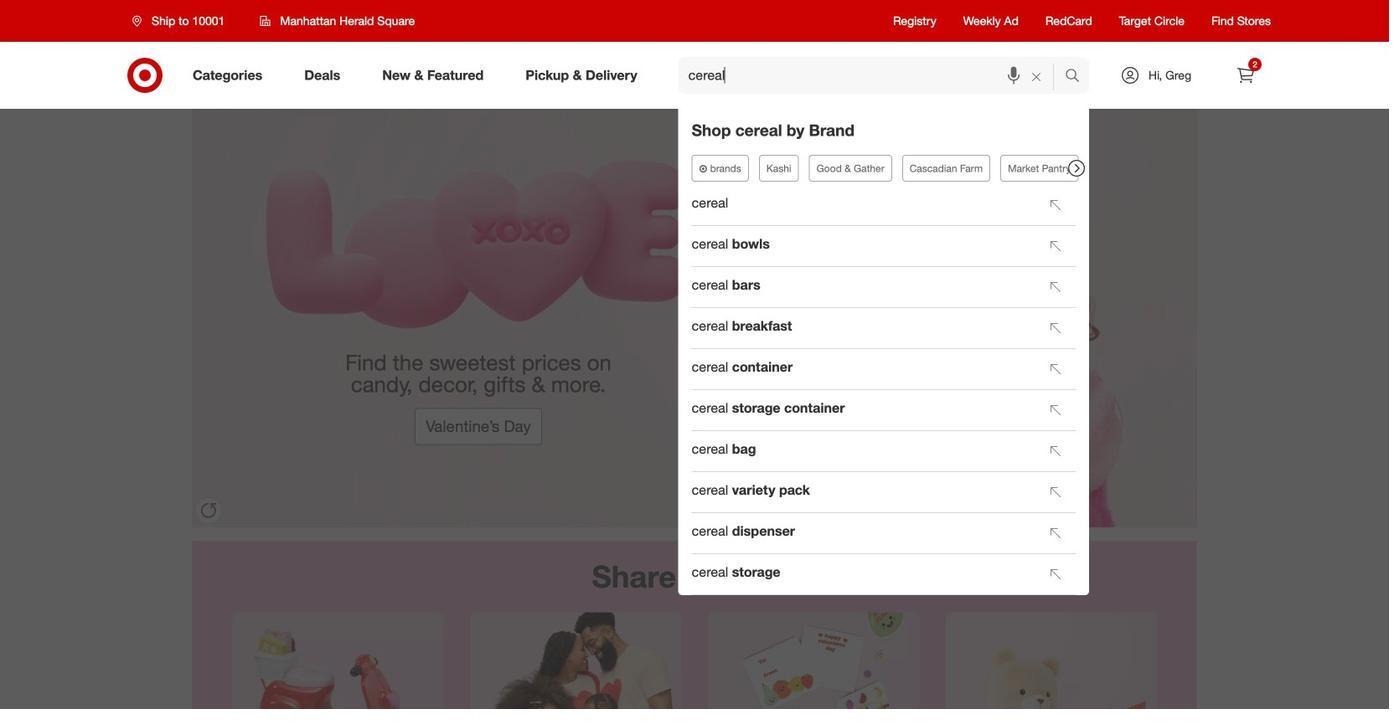 Task type: vqa. For each thing, say whether or not it's contained in the screenshot.
The What Can We Help You Find? Suggestions Appear Below search box
yes



Task type: locate. For each thing, give the bounding box(es) containing it.
What can we help you find? suggestions appear below search field
[[678, 57, 1069, 94]]



Task type: describe. For each thing, give the bounding box(es) containing it.
love image
[[192, 109, 1197, 528]]



